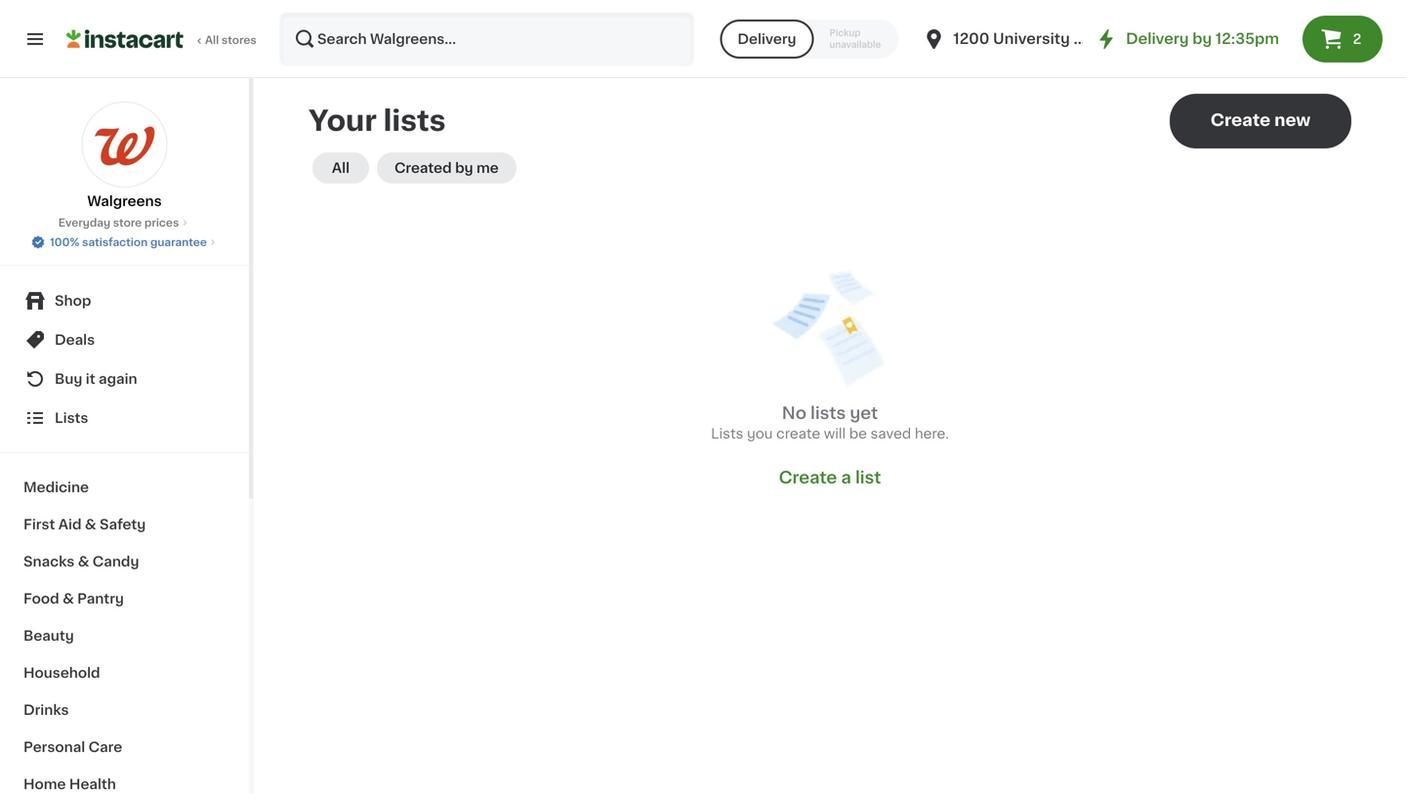 Task type: vqa. For each thing, say whether or not it's contained in the screenshot.
Fenty $ 42 00
no



Task type: describe. For each thing, give the bounding box(es) containing it.
create
[[777, 427, 821, 441]]

lists inside the no lists yet lists you create will be saved here.
[[711, 427, 744, 441]]

personal care
[[23, 740, 122, 754]]

everyday store prices link
[[58, 215, 191, 231]]

first
[[23, 518, 55, 531]]

lists link
[[12, 399, 237, 438]]

12:35pm
[[1216, 32, 1280, 46]]

beauty
[[23, 629, 74, 643]]

personal
[[23, 740, 85, 754]]

lists inside lists link
[[55, 411, 88, 425]]

delivery button
[[720, 20, 814, 59]]

pantry
[[77, 592, 124, 606]]

100% satisfaction guarantee
[[50, 237, 207, 248]]

guarantee
[[150, 237, 207, 248]]

created by me button
[[377, 152, 517, 184]]

& for candy
[[78, 555, 89, 569]]

me
[[477, 161, 499, 175]]

household link
[[12, 655, 237, 692]]

prices
[[144, 217, 179, 228]]

create new
[[1211, 112, 1311, 128]]

food & pantry link
[[12, 580, 237, 617]]

medicine
[[23, 481, 89, 494]]

new
[[1275, 112, 1311, 128]]

create new button
[[1170, 94, 1352, 148]]

walgreens
[[87, 194, 162, 208]]

home health link
[[12, 766, 237, 794]]

personal care link
[[12, 729, 237, 766]]

create for create new
[[1211, 112, 1271, 128]]

100% satisfaction guarantee button
[[30, 231, 219, 250]]

it
[[86, 372, 95, 386]]

all button
[[313, 152, 369, 184]]

by for delivery
[[1193, 32, 1212, 46]]

created by me
[[395, 161, 499, 175]]

drinks
[[23, 703, 69, 717]]

Search field
[[281, 14, 693, 64]]

yet
[[850, 405, 878, 422]]

all stores link
[[66, 12, 258, 66]]

home health
[[23, 778, 116, 791]]

2
[[1353, 32, 1362, 46]]

stores
[[222, 35, 257, 45]]

delivery for delivery by 12:35pm
[[1127, 32, 1189, 46]]

by for created
[[455, 161, 473, 175]]

instacart logo image
[[66, 27, 184, 51]]

a
[[842, 469, 852, 486]]

beauty link
[[12, 617, 237, 655]]

will
[[824, 427, 846, 441]]

snacks & candy link
[[12, 543, 237, 580]]



Task type: locate. For each thing, give the bounding box(es) containing it.
1 vertical spatial by
[[455, 161, 473, 175]]

be
[[850, 427, 867, 441]]

service type group
[[720, 20, 899, 59]]

1 horizontal spatial all
[[332, 161, 350, 175]]

None search field
[[279, 12, 695, 66]]

1 horizontal spatial by
[[1193, 32, 1212, 46]]

drinks link
[[12, 692, 237, 729]]

0 vertical spatial create
[[1211, 112, 1271, 128]]

safety
[[100, 518, 146, 531]]

0 horizontal spatial delivery
[[738, 32, 797, 46]]

lists for no
[[811, 405, 846, 422]]

all
[[205, 35, 219, 45], [332, 161, 350, 175]]

1200 university ave
[[954, 32, 1102, 46]]

ave
[[1074, 32, 1102, 46]]

saved
[[871, 427, 912, 441]]

delivery inside "button"
[[738, 32, 797, 46]]

all for all stores
[[205, 35, 219, 45]]

1 vertical spatial create
[[779, 469, 837, 486]]

by left 12:35pm at the right top of page
[[1193, 32, 1212, 46]]

deals
[[55, 333, 95, 347]]

university
[[994, 32, 1070, 46]]

candy
[[93, 555, 139, 569]]

lists
[[55, 411, 88, 425], [711, 427, 744, 441]]

lists up will
[[811, 405, 846, 422]]

no lists yet lists you create will be saved here.
[[711, 405, 949, 441]]

1 horizontal spatial create
[[1211, 112, 1271, 128]]

create a list
[[779, 469, 882, 486]]

1200
[[954, 32, 990, 46]]

0 horizontal spatial lists
[[384, 107, 446, 135]]

shop link
[[12, 281, 237, 320]]

lists down buy
[[55, 411, 88, 425]]

1 horizontal spatial delivery
[[1127, 32, 1189, 46]]

care
[[89, 740, 122, 754]]

all for all
[[332, 161, 350, 175]]

0 vertical spatial all
[[205, 35, 219, 45]]

satisfaction
[[82, 237, 148, 248]]

& right food
[[63, 592, 74, 606]]

create for create a list
[[779, 469, 837, 486]]

shop
[[55, 294, 91, 308]]

everyday store prices
[[58, 217, 179, 228]]

0 vertical spatial by
[[1193, 32, 1212, 46]]

all stores
[[205, 35, 257, 45]]

1 horizontal spatial lists
[[711, 427, 744, 441]]

delivery
[[1127, 32, 1189, 46], [738, 32, 797, 46]]

your
[[309, 107, 377, 135]]

1 vertical spatial &
[[78, 555, 89, 569]]

everyday
[[58, 217, 110, 228]]

list
[[856, 469, 882, 486]]

home
[[23, 778, 66, 791]]

create inside the create new button
[[1211, 112, 1271, 128]]

lists left you
[[711, 427, 744, 441]]

0 horizontal spatial by
[[455, 161, 473, 175]]

all left stores
[[205, 35, 219, 45]]

walgreens logo image
[[82, 102, 168, 188]]

food
[[23, 592, 59, 606]]

medicine link
[[12, 469, 237, 506]]

1 horizontal spatial lists
[[811, 405, 846, 422]]

0 vertical spatial lists
[[55, 411, 88, 425]]

all inside button
[[332, 161, 350, 175]]

0 vertical spatial &
[[85, 518, 96, 531]]

delivery by 12:35pm
[[1127, 32, 1280, 46]]

you
[[747, 427, 773, 441]]

100%
[[50, 237, 80, 248]]

no
[[782, 405, 807, 422]]

0 vertical spatial lists
[[384, 107, 446, 135]]

here.
[[915, 427, 949, 441]]

0 horizontal spatial create
[[779, 469, 837, 486]]

lists up the created
[[384, 107, 446, 135]]

by inside button
[[455, 161, 473, 175]]

first aid & safety link
[[12, 506, 237, 543]]

created
[[395, 161, 452, 175]]

0 horizontal spatial lists
[[55, 411, 88, 425]]

all down your
[[332, 161, 350, 175]]

snacks & candy
[[23, 555, 139, 569]]

aid
[[58, 518, 82, 531]]

create left 'a' at the right of the page
[[779, 469, 837, 486]]

& left candy
[[78, 555, 89, 569]]

buy
[[55, 372, 82, 386]]

1 vertical spatial lists
[[711, 427, 744, 441]]

0 horizontal spatial all
[[205, 35, 219, 45]]

& right aid on the bottom left of the page
[[85, 518, 96, 531]]

lists
[[384, 107, 446, 135], [811, 405, 846, 422]]

lists inside the no lists yet lists you create will be saved here.
[[811, 405, 846, 422]]

create
[[1211, 112, 1271, 128], [779, 469, 837, 486]]

by left me
[[455, 161, 473, 175]]

create inside create a list link
[[779, 469, 837, 486]]

food & pantry
[[23, 592, 124, 606]]

household
[[23, 666, 100, 680]]

snacks
[[23, 555, 75, 569]]

create a list link
[[779, 467, 882, 488]]

create left new
[[1211, 112, 1271, 128]]

deals link
[[12, 320, 237, 359]]

again
[[99, 372, 137, 386]]

your lists
[[309, 107, 446, 135]]

buy it again
[[55, 372, 137, 386]]

1 vertical spatial lists
[[811, 405, 846, 422]]

&
[[85, 518, 96, 531], [78, 555, 89, 569], [63, 592, 74, 606]]

walgreens link
[[82, 102, 168, 211]]

delivery by 12:35pm link
[[1095, 27, 1280, 51]]

store
[[113, 217, 142, 228]]

1200 university ave button
[[922, 12, 1102, 66]]

1 vertical spatial all
[[332, 161, 350, 175]]

2 vertical spatial &
[[63, 592, 74, 606]]

2 button
[[1303, 16, 1383, 63]]

& for pantry
[[63, 592, 74, 606]]

delivery for delivery
[[738, 32, 797, 46]]

first aid & safety
[[23, 518, 146, 531]]

health
[[69, 778, 116, 791]]

buy it again link
[[12, 359, 237, 399]]

lists for your
[[384, 107, 446, 135]]

by
[[1193, 32, 1212, 46], [455, 161, 473, 175]]



